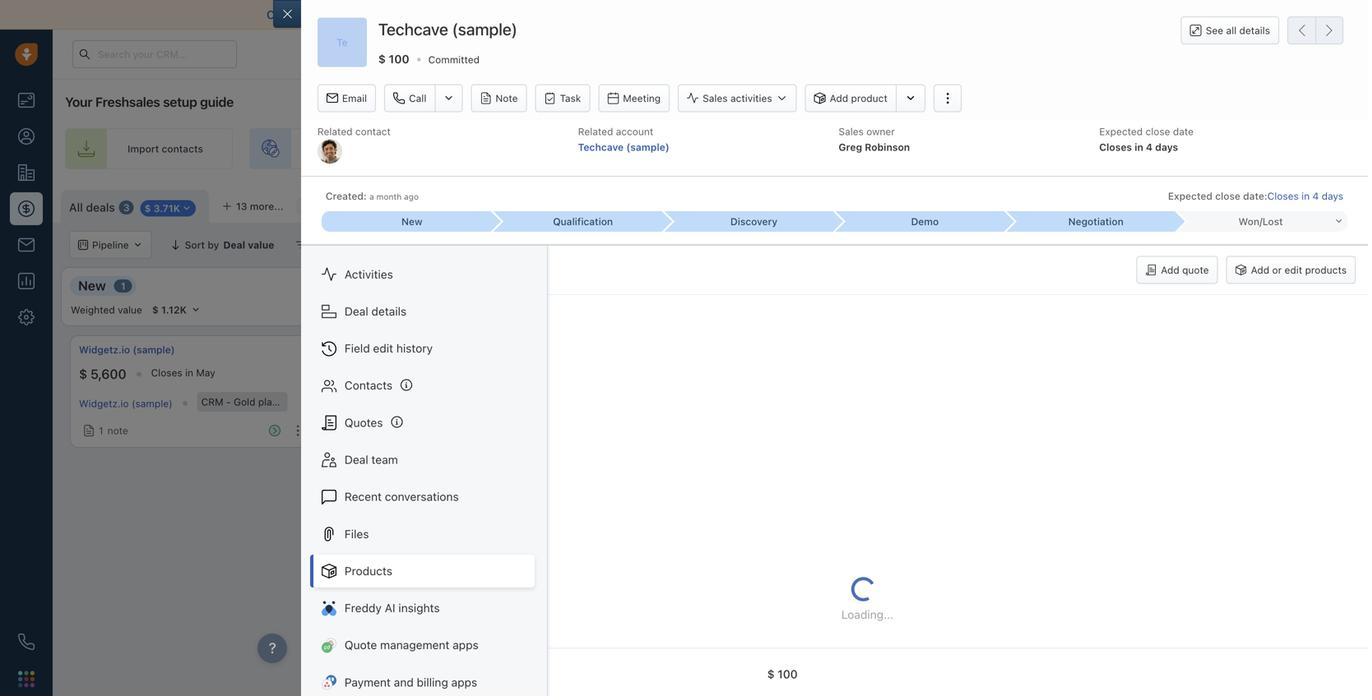 Task type: describe. For each thing, give the bounding box(es) containing it.
setup
[[163, 94, 197, 110]]

website
[[351, 143, 388, 155]]

add deal
[[1310, 198, 1352, 210]]

set up your sales pipeline
[[1153, 143, 1275, 155]]

owners
[[458, 239, 493, 251]]

(sample) up closes in may
[[133, 344, 175, 356]]

freddy ai insights
[[345, 602, 440, 615]]

1 vertical spatial products
[[345, 565, 392, 578]]

email button
[[317, 84, 376, 112]]

4 for expected close date: closes in 4 days
[[1313, 190, 1319, 202]]

close for date
[[1146, 126, 1170, 138]]

acme
[[346, 344, 373, 356]]

close for date:
[[1215, 190, 1241, 202]]

add or edit products
[[1251, 264, 1347, 276]]

edit inside button
[[1285, 264, 1302, 276]]

import deals group
[[1161, 190, 1280, 218]]

1 down the 3
[[121, 280, 126, 292]]

-
[[226, 397, 231, 408]]

o
[[313, 201, 320, 212]]

deal value
[[371, 668, 427, 682]]

created: a month ago
[[326, 190, 419, 202]]

deal details
[[345, 305, 407, 318]]

0 horizontal spatial techcave
[[378, 19, 448, 39]]

negotiation inside the techcave (sample) dialog
[[1068, 216, 1124, 227]]

Search field
[[1279, 231, 1362, 259]]

robinson
[[865, 141, 910, 153]]

13
[[236, 201, 247, 212]]

files
[[345, 528, 369, 541]]

(sample) inside related account techcave (sample)
[[626, 141, 670, 153]]

techcave (sample)
[[378, 19, 517, 39]]

discovery link
[[664, 211, 835, 232]]

leads
[[390, 143, 416, 155]]

billing
[[417, 676, 448, 690]]

contact
[[355, 126, 391, 138]]

deal for deal value
[[371, 668, 395, 682]]

history
[[396, 342, 433, 355]]

import deals button
[[1161, 190, 1252, 218]]

Search your CRM... text field
[[72, 40, 237, 68]]

of
[[648, 8, 659, 21]]

may
[[196, 367, 215, 379]]

add for add or edit products
[[1251, 264, 1270, 276]]

invite your team
[[524, 143, 601, 155]]

connect your mailbox to improve deliverability and enable 2-way sync of email conversations.
[[267, 8, 774, 21]]

team inside the techcave (sample) dialog
[[371, 453, 398, 467]]

0 vertical spatial 100
[[389, 52, 409, 66]]

to
[[388, 8, 399, 21]]

techcave (sample) link
[[578, 141, 670, 153]]

1 up deal team
[[366, 422, 371, 434]]

in left add deal
[[1302, 190, 1310, 202]]

0 vertical spatial team
[[577, 143, 601, 155]]

days for expected close date: closes in 4 days
[[1322, 190, 1343, 202]]

0 horizontal spatial demo
[[865, 278, 901, 294]]

filter
[[321, 239, 344, 251]]

⌘ o
[[301, 201, 320, 212]]

sales
[[1210, 143, 1234, 155]]

all for deal
[[421, 239, 433, 251]]

import deals
[[1184, 198, 1243, 210]]

pipeline
[[1237, 143, 1275, 155]]

0 horizontal spatial discovery
[[610, 278, 672, 294]]

meeting button
[[598, 84, 670, 112]]

quotes
[[345, 416, 383, 430]]

1 vertical spatial negotiation
[[1119, 278, 1192, 294]]

2 horizontal spatial your
[[1186, 143, 1207, 155]]

freshsales
[[95, 94, 160, 110]]

container_wx8msf4aqz5i3rn1 image inside 1 filter applied button
[[296, 239, 307, 251]]

container_wx8msf4aqz5i3rn1 image inside all deal owners button
[[403, 239, 414, 251]]

1 note for 5,600
[[99, 425, 128, 437]]

set up your sales pipeline link
[[1090, 128, 1304, 169]]

connect your mailbox link
[[267, 8, 388, 21]]

mar
[[450, 367, 468, 379]]

quotas and forecasting
[[1148, 239, 1261, 251]]

crm - gold plan monthly (sample)
[[201, 397, 362, 408]]

deal for deal details
[[345, 305, 368, 318]]

add for add product
[[830, 93, 848, 104]]

in for closes in mar
[[439, 367, 448, 379]]

0 horizontal spatial qualification
[[345, 278, 424, 294]]

won / lost
[[1239, 216, 1283, 227]]

2 widgetz.io (sample) from the top
[[79, 398, 172, 410]]

quote management apps
[[345, 639, 479, 653]]

see
[[1206, 25, 1223, 36]]

note button
[[471, 84, 527, 112]]

2 widgetz.io (sample) link from the top
[[79, 398, 172, 410]]

task
[[560, 93, 581, 104]]

applied
[[346, 239, 381, 251]]

discovery inside the techcave (sample) dialog
[[730, 216, 778, 227]]

negotiation link
[[1006, 211, 1177, 232]]

see all details
[[1206, 25, 1270, 36]]

sales activities
[[703, 93, 772, 104]]

1 horizontal spatial and
[[521, 8, 541, 21]]

import contacts link
[[65, 128, 233, 169]]

new link
[[322, 211, 493, 232]]

add quote button
[[1136, 256, 1218, 284]]

enable
[[544, 8, 580, 21]]

(sample) down closes in may
[[132, 398, 172, 410]]

quotas
[[1148, 239, 1182, 251]]

email
[[342, 93, 367, 104]]

related for related account techcave (sample)
[[578, 126, 613, 138]]

call
[[409, 93, 426, 104]]

a
[[369, 192, 374, 201]]

closes in may
[[151, 367, 215, 379]]

add quote
[[1161, 264, 1209, 276]]

1 widgetz.io from the top
[[79, 344, 130, 356]]

in for bring in website leads
[[340, 143, 348, 155]]

import for import deals
[[1184, 198, 1215, 210]]

gold
[[234, 397, 255, 408]]

container_wx8msf4aqz5i3rn1 image up deal team
[[350, 422, 362, 434]]

deliverability
[[448, 8, 518, 21]]

closes left the may
[[151, 367, 182, 379]]

and for quotas and forecasting
[[1185, 239, 1202, 251]]

greg
[[839, 141, 862, 153]]

13 more...
[[236, 201, 283, 212]]

bring in website leads link
[[249, 128, 445, 169]]

3
[[123, 202, 130, 214]]

note
[[496, 93, 518, 104]]

field edit history
[[345, 342, 433, 355]]

related contact
[[317, 126, 391, 138]]

2-
[[583, 8, 595, 21]]

in for closes in may
[[185, 367, 193, 379]]

add for add deal
[[1310, 198, 1329, 210]]

won
[[1239, 216, 1260, 227]]

set
[[1153, 143, 1169, 155]]

(sample) up quotes
[[321, 397, 362, 408]]

bring
[[312, 143, 337, 155]]

and for payment and billing apps
[[394, 676, 414, 690]]

acme inc (sample) link
[[346, 343, 435, 357]]

import for import contacts
[[128, 143, 159, 155]]

deal for deal team
[[345, 453, 368, 467]]

details inside button
[[1239, 25, 1270, 36]]

⌘
[[301, 201, 310, 212]]



Task type: vqa. For each thing, say whether or not it's contained in the screenshot.
1.12K
no



Task type: locate. For each thing, give the bounding box(es) containing it.
2 vertical spatial 100
[[778, 668, 798, 682]]

1 horizontal spatial your
[[553, 143, 574, 155]]

product
[[851, 93, 888, 104]]

0 vertical spatial close
[[1146, 126, 1170, 138]]

in inside expected close date closes in 4 days
[[1135, 141, 1143, 153]]

invite
[[524, 143, 550, 155]]

monthly
[[281, 397, 318, 408]]

0 horizontal spatial deal
[[436, 239, 456, 251]]

related
[[317, 126, 353, 138], [578, 126, 613, 138]]

and left the 'billing'
[[394, 676, 414, 690]]

date
[[1173, 126, 1194, 138]]

deal up field on the left of the page
[[345, 305, 368, 318]]

1 vertical spatial qualification
[[345, 278, 424, 294]]

container_wx8msf4aqz5i3rn1 image left filter
[[296, 239, 307, 251]]

2 widgetz.io from the top
[[79, 398, 129, 410]]

your right invite
[[553, 143, 574, 155]]

close inside expected close date closes in 4 days
[[1146, 126, 1170, 138]]

more...
[[250, 201, 283, 212]]

in left the mar
[[439, 367, 448, 379]]

te
[[337, 36, 348, 48]]

products up freddy in the left bottom of the page
[[345, 565, 392, 578]]

close up 'set'
[[1146, 126, 1170, 138]]

0 vertical spatial sales
[[703, 93, 728, 104]]

sales up 'greg'
[[839, 126, 864, 138]]

sales
[[703, 93, 728, 104], [839, 126, 864, 138]]

2 vertical spatial and
[[394, 676, 414, 690]]

add left product
[[830, 93, 848, 104]]

edit right acme
[[373, 342, 393, 355]]

related inside related account techcave (sample)
[[578, 126, 613, 138]]

deals left the 3
[[86, 201, 115, 214]]

0 vertical spatial qualification
[[553, 216, 613, 227]]

2 vertical spatial deal
[[371, 668, 395, 682]]

1 vertical spatial apps
[[451, 676, 477, 690]]

closes inside expected close date closes in 4 days
[[1099, 141, 1132, 153]]

1 horizontal spatial new
[[401, 216, 423, 227]]

1 vertical spatial expected
[[1168, 190, 1213, 202]]

0 horizontal spatial 4
[[1146, 141, 1153, 153]]

in inside bring in website leads link
[[340, 143, 348, 155]]

1 horizontal spatial details
[[1239, 25, 1270, 36]]

widgetz.io up $ 5,600
[[79, 344, 130, 356]]

deal inside button
[[436, 239, 456, 251]]

1 vertical spatial widgetz.io (sample)
[[79, 398, 172, 410]]

ai
[[385, 602, 395, 615]]

add inside button
[[1251, 264, 1270, 276]]

0 vertical spatial techcave
[[378, 19, 448, 39]]

all deals link
[[69, 200, 115, 216]]

widgetz.io down $ 5,600
[[79, 398, 129, 410]]

0 horizontal spatial team
[[371, 453, 398, 467]]

1 note down 5,600
[[99, 425, 128, 437]]

4 up search field
[[1313, 190, 1319, 202]]

1 horizontal spatial 4
[[1313, 190, 1319, 202]]

1 vertical spatial widgetz.io
[[79, 398, 129, 410]]

in left 'set'
[[1135, 141, 1143, 153]]

up
[[1171, 143, 1183, 155]]

expected left date
[[1099, 126, 1143, 138]]

0 horizontal spatial your
[[316, 8, 340, 21]]

techcave inside related account techcave (sample)
[[578, 141, 624, 153]]

widgetz.io (sample) up 5,600
[[79, 344, 175, 356]]

deals for import
[[1218, 198, 1243, 210]]

widgetz.io (sample) link down 5,600
[[79, 398, 172, 410]]

0 vertical spatial edit
[[1285, 264, 1302, 276]]

email
[[662, 8, 691, 21]]

details
[[1239, 25, 1270, 36], [371, 305, 407, 318]]

created:
[[326, 190, 367, 202]]

all for deals
[[69, 201, 83, 214]]

conversations.
[[694, 8, 774, 21]]

1 vertical spatial widgetz.io (sample) link
[[79, 398, 172, 410]]

1 horizontal spatial note
[[375, 422, 396, 434]]

0 vertical spatial widgetz.io
[[79, 344, 130, 356]]

team
[[577, 143, 601, 155], [371, 453, 398, 467]]

related for related contact
[[317, 126, 353, 138]]

recent conversations
[[345, 490, 459, 504]]

1 widgetz.io (sample) from the top
[[79, 344, 175, 356]]

1 related from the left
[[317, 126, 353, 138]]

note
[[375, 422, 396, 434], [107, 425, 128, 437]]

0 horizontal spatial edit
[[373, 342, 393, 355]]

note for $ 100
[[375, 422, 396, 434]]

products
[[1305, 264, 1347, 276]]

0 horizontal spatial expected
[[1099, 126, 1143, 138]]

1 vertical spatial demo
[[865, 278, 901, 294]]

quote
[[345, 639, 377, 653]]

1 left filter
[[314, 239, 319, 251]]

0 horizontal spatial import
[[128, 143, 159, 155]]

0 horizontal spatial deals
[[86, 201, 115, 214]]

edit right 'or'
[[1285, 264, 1302, 276]]

all deal owners button
[[392, 231, 503, 259]]

1 horizontal spatial all
[[421, 239, 433, 251]]

apps
[[453, 639, 479, 653], [451, 676, 477, 690]]

invite your team link
[[462, 128, 630, 169]]

container_wx8msf4aqz5i3rn1 image inside quotas and forecasting "link"
[[1132, 239, 1144, 251]]

1 vertical spatial new
[[78, 278, 106, 294]]

container_wx8msf4aqz5i3rn1 image down $ 5,600
[[83, 425, 95, 437]]

phone element
[[10, 626, 43, 659]]

deal up search field
[[1332, 198, 1352, 210]]

1 note up deal team
[[366, 422, 396, 434]]

deal
[[1332, 198, 1352, 210], [436, 239, 456, 251]]

all left the 3
[[69, 201, 83, 214]]

techcave (sample) dialog
[[273, 0, 1368, 697]]

5,600
[[91, 367, 126, 382]]

1 vertical spatial days
[[1322, 190, 1343, 202]]

expected down set up your sales pipeline link
[[1168, 190, 1213, 202]]

closes up the lost
[[1268, 190, 1299, 202]]

improve
[[402, 8, 445, 21]]

2 related from the left
[[578, 126, 613, 138]]

expected for expected close date:
[[1168, 190, 1213, 202]]

0 vertical spatial negotiation
[[1068, 216, 1124, 227]]

4 for expected close date closes in 4 days
[[1146, 141, 1153, 153]]

1 horizontal spatial days
[[1322, 190, 1343, 202]]

contacts
[[162, 143, 203, 155]]

4 inside expected close date closes in 4 days
[[1146, 141, 1153, 153]]

details up field edit history
[[371, 305, 407, 318]]

products down applied
[[371, 261, 432, 279]]

closes in mar
[[405, 367, 468, 379]]

all down 'new' link
[[421, 239, 433, 251]]

new down ago
[[401, 216, 423, 227]]

your
[[65, 94, 92, 110]]

techcave down account
[[578, 141, 624, 153]]

widgetz.io (sample) down 5,600
[[79, 398, 172, 410]]

related up the bring
[[317, 126, 353, 138]]

demo link
[[835, 211, 1006, 232]]

4 left 'set'
[[1146, 141, 1153, 153]]

deal for add
[[1332, 198, 1352, 210]]

note down 5,600
[[107, 425, 128, 437]]

1 inside 1 filter applied button
[[314, 239, 319, 251]]

1 vertical spatial sales
[[839, 126, 864, 138]]

deals inside button
[[1218, 198, 1243, 210]]

(sample) up 'committed'
[[452, 19, 517, 39]]

1 horizontal spatial discovery
[[730, 216, 778, 227]]

value
[[398, 668, 427, 682]]

and left the enable on the top left
[[521, 8, 541, 21]]

1 horizontal spatial 100
[[389, 52, 409, 66]]

1 vertical spatial discovery
[[610, 278, 672, 294]]

0 vertical spatial 4
[[1146, 141, 1153, 153]]

1 vertical spatial team
[[371, 453, 398, 467]]

days inside expected close date closes in 4 days
[[1155, 141, 1178, 153]]

or
[[1272, 264, 1282, 276]]

activities
[[731, 93, 772, 104]]

task button
[[535, 84, 590, 112]]

0 horizontal spatial note
[[107, 425, 128, 437]]

your for invite
[[553, 143, 574, 155]]

field
[[345, 342, 370, 355]]

and
[[521, 8, 541, 21], [1185, 239, 1202, 251], [394, 676, 414, 690]]

meeting
[[623, 93, 661, 104]]

0 horizontal spatial close
[[1146, 126, 1170, 138]]

apps right the 'billing'
[[451, 676, 477, 690]]

related up techcave (sample) link
[[578, 126, 613, 138]]

1 horizontal spatial deal
[[1332, 198, 1352, 210]]

add up search field
[[1310, 198, 1329, 210]]

container_wx8msf4aqz5i3rn1 image down 'new' link
[[403, 239, 414, 251]]

4
[[1146, 141, 1153, 153], [1313, 190, 1319, 202]]

add left "quote"
[[1161, 264, 1180, 276]]

freshworks switcher image
[[18, 672, 35, 688]]

1 vertical spatial details
[[371, 305, 407, 318]]

0 vertical spatial expected
[[1099, 126, 1143, 138]]

acme inc (sample)
[[346, 344, 435, 356]]

your right up
[[1186, 143, 1207, 155]]

1 vertical spatial techcave
[[578, 141, 624, 153]]

1 vertical spatial 4
[[1313, 190, 1319, 202]]

days for expected close date closes in 4 days
[[1155, 141, 1178, 153]]

lost
[[1263, 216, 1283, 227]]

1 note
[[366, 422, 396, 434], [99, 425, 128, 437]]

0 vertical spatial deal
[[345, 305, 368, 318]]

deal up recent
[[345, 453, 368, 467]]

1 horizontal spatial import
[[1184, 198, 1215, 210]]

0 horizontal spatial related
[[317, 126, 353, 138]]

close
[[1146, 126, 1170, 138], [1215, 190, 1241, 202]]

0 vertical spatial demo
[[911, 216, 939, 227]]

1 horizontal spatial expected
[[1168, 190, 1213, 202]]

sales activities button
[[678, 84, 805, 112], [678, 84, 797, 112]]

insights
[[398, 602, 440, 615]]

100
[[389, 52, 409, 66], [358, 367, 381, 382], [778, 668, 798, 682]]

deal left owners
[[436, 239, 456, 251]]

in right the bring
[[340, 143, 348, 155]]

phone image
[[18, 634, 35, 651]]

0 horizontal spatial new
[[78, 278, 106, 294]]

quotas and forecasting link
[[1132, 231, 1278, 259]]

$ 5,600
[[79, 367, 126, 382]]

way
[[595, 8, 617, 21]]

all inside button
[[421, 239, 433, 251]]

owner
[[867, 126, 895, 138]]

0 vertical spatial deal
[[1332, 198, 1352, 210]]

deals for all
[[86, 201, 115, 214]]

loading...
[[841, 608, 894, 622]]

demo inside demo link
[[911, 216, 939, 227]]

2 horizontal spatial 100
[[778, 668, 798, 682]]

1 horizontal spatial close
[[1215, 190, 1241, 202]]

1 vertical spatial import
[[1184, 198, 1215, 210]]

1 horizontal spatial qualification
[[553, 216, 613, 227]]

new inside the techcave (sample) dialog
[[401, 216, 423, 227]]

add for add quote
[[1161, 264, 1180, 276]]

expected close date: closes in 4 days
[[1168, 190, 1343, 202]]

add product button
[[805, 84, 896, 112]]

0 vertical spatial widgetz.io (sample) link
[[79, 343, 175, 357]]

widgetz.io
[[79, 344, 130, 356], [79, 398, 129, 410]]

1 down $ 5,600
[[99, 425, 103, 437]]

1 vertical spatial edit
[[373, 342, 393, 355]]

apps right "management"
[[453, 639, 479, 653]]

days up search field
[[1322, 190, 1343, 202]]

qualification up "deal details"
[[345, 278, 424, 294]]

expected for expected close date
[[1099, 126, 1143, 138]]

your freshsales setup guide
[[65, 94, 234, 110]]

import inside button
[[1184, 198, 1215, 210]]

import up quotas and forecasting
[[1184, 198, 1215, 210]]

0 horizontal spatial sales
[[703, 93, 728, 104]]

close left date: at the top of the page
[[1215, 190, 1241, 202]]

expected
[[1099, 126, 1143, 138], [1168, 190, 1213, 202]]

0 vertical spatial products
[[371, 261, 432, 279]]

close image
[[1343, 11, 1352, 19]]

container_wx8msf4aqz5i3rn1 image
[[296, 239, 307, 251], [403, 239, 414, 251], [1132, 239, 1144, 251], [350, 422, 362, 434], [83, 425, 95, 437]]

management
[[380, 639, 450, 653]]

add inside 'button'
[[830, 93, 848, 104]]

1 horizontal spatial demo
[[911, 216, 939, 227]]

note for $ 5,600
[[107, 425, 128, 437]]

add product
[[830, 93, 888, 104]]

new down the all deals link on the left of page
[[78, 278, 106, 294]]

deal team
[[345, 453, 398, 467]]

deal left the value
[[371, 668, 395, 682]]

container_wx8msf4aqz5i3rn1 image left quotas
[[1132, 239, 1144, 251]]

0 vertical spatial $ 100
[[378, 52, 409, 66]]

1
[[314, 239, 319, 251], [121, 280, 126, 292], [1206, 280, 1211, 292], [366, 422, 371, 434], [99, 425, 103, 437]]

days down date
[[1155, 141, 1178, 153]]

note up deal team
[[375, 422, 396, 434]]

0 horizontal spatial 100
[[358, 367, 381, 382]]

your up te
[[316, 8, 340, 21]]

techcave up 'committed'
[[378, 19, 448, 39]]

details right all
[[1239, 25, 1270, 36]]

deal for all
[[436, 239, 456, 251]]

(sample) right inc
[[393, 344, 435, 356]]

0 vertical spatial all
[[69, 201, 83, 214]]

1 vertical spatial deal
[[436, 239, 456, 251]]

1 horizontal spatial edit
[[1285, 264, 1302, 276]]

(sample) down account
[[626, 141, 670, 153]]

1 down "quote"
[[1206, 280, 1211, 292]]

import left contacts
[[128, 143, 159, 155]]

1 vertical spatial and
[[1185, 239, 1202, 251]]

closes down the history on the left of page
[[405, 367, 437, 379]]

1 horizontal spatial techcave
[[578, 141, 624, 153]]

your for connect
[[316, 8, 340, 21]]

0 horizontal spatial days
[[1155, 141, 1178, 153]]

2 vertical spatial $ 100
[[767, 668, 798, 682]]

0 horizontal spatial 1 note
[[99, 425, 128, 437]]

sync
[[620, 8, 645, 21]]

0 vertical spatial and
[[521, 8, 541, 21]]

add or edit products button
[[1226, 256, 1356, 284]]

payment
[[345, 676, 391, 690]]

sales for sales owner greg robinson
[[839, 126, 864, 138]]

0 horizontal spatial details
[[371, 305, 407, 318]]

guide
[[200, 94, 234, 110]]

0 horizontal spatial and
[[394, 676, 414, 690]]

deals up won
[[1218, 198, 1243, 210]]

widgetz.io (sample) link
[[79, 343, 175, 357], [79, 398, 172, 410]]

1 widgetz.io (sample) link from the top
[[79, 343, 175, 357]]

sales for sales activities
[[703, 93, 728, 104]]

activities
[[345, 268, 393, 281]]

0 vertical spatial new
[[401, 216, 423, 227]]

widgetz.io (sample) link up 5,600
[[79, 343, 175, 357]]

0 horizontal spatial all
[[69, 201, 83, 214]]

0 vertical spatial import
[[128, 143, 159, 155]]

import
[[128, 143, 159, 155], [1184, 198, 1215, 210]]

expected inside expected close date closes in 4 days
[[1099, 126, 1143, 138]]

0 vertical spatial days
[[1155, 141, 1178, 153]]

recent
[[345, 490, 382, 504]]

forecasting
[[1205, 239, 1261, 251]]

0 vertical spatial discovery
[[730, 216, 778, 227]]

1 vertical spatial all
[[421, 239, 433, 251]]

closes in 4 days link
[[1268, 189, 1343, 203]]

deal inside button
[[1332, 198, 1352, 210]]

1 horizontal spatial sales
[[839, 126, 864, 138]]

0 vertical spatial apps
[[453, 639, 479, 653]]

import contacts
[[128, 143, 203, 155]]

add left 'or'
[[1251, 264, 1270, 276]]

deal
[[345, 305, 368, 318], [345, 453, 368, 467], [371, 668, 395, 682]]

1 filter applied button
[[285, 231, 392, 259]]

quote
[[1182, 264, 1209, 276]]

2 horizontal spatial and
[[1185, 239, 1202, 251]]

closes left 'set'
[[1099, 141, 1132, 153]]

and inside "link"
[[1185, 239, 1202, 251]]

qualification inside qualification "link"
[[553, 216, 613, 227]]

in left the may
[[185, 367, 193, 379]]

and inside the techcave (sample) dialog
[[394, 676, 414, 690]]

1 vertical spatial deal
[[345, 453, 368, 467]]

sales left the activities
[[703, 93, 728, 104]]

1 horizontal spatial team
[[577, 143, 601, 155]]

1 vertical spatial $ 100
[[346, 367, 381, 382]]

1 horizontal spatial deals
[[1218, 198, 1243, 210]]

all
[[1226, 25, 1237, 36]]

1 vertical spatial 100
[[358, 367, 381, 382]]

sales inside sales owner greg robinson
[[839, 126, 864, 138]]

1 note for 100
[[366, 422, 396, 434]]

qualification down 'invite your team'
[[553, 216, 613, 227]]

and up "quote"
[[1185, 239, 1202, 251]]

add
[[830, 93, 848, 104], [1310, 198, 1329, 210], [1161, 264, 1180, 276], [1251, 264, 1270, 276]]



